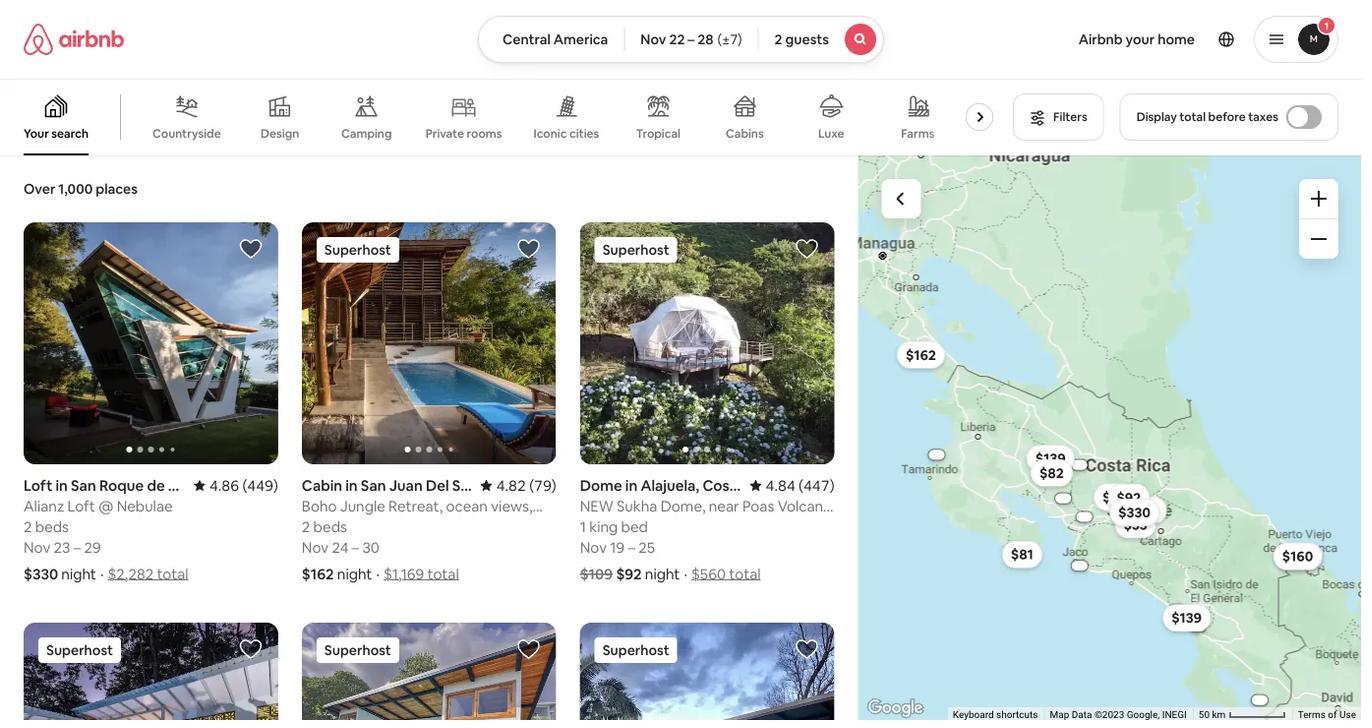Task type: describe. For each thing, give the bounding box(es) containing it.
central america
[[503, 31, 608, 48]]

28
[[698, 31, 714, 48]]

your
[[24, 126, 49, 141]]

$162 inside the '2 beds nov 24 – 30 $162 night · $1,169 total'
[[302, 564, 334, 583]]

1 horizontal spatial $139
[[1172, 609, 1203, 627]]

tropical
[[636, 126, 681, 141]]

4.82 out of 5 average rating,  79 reviews image
[[481, 476, 557, 495]]

0 vertical spatial $139
[[1036, 450, 1067, 468]]

(79)
[[530, 476, 557, 495]]

1,000
[[58, 180, 93, 198]]

$55 button
[[1116, 511, 1157, 539]]

$2,282 total button
[[108, 564, 188, 583]]

1 for 1 king bed nov 19 – 25 $109 $92 night · $560 total
[[580, 517, 586, 536]]

google,
[[1127, 709, 1160, 721]]

total inside 1 king bed nov 19 – 25 $109 $92 night · $560 total
[[729, 564, 761, 583]]

km
[[1213, 709, 1226, 721]]

$35
[[1103, 488, 1127, 506]]

$82 button
[[1031, 459, 1073, 487]]

filters button
[[1014, 93, 1105, 141]]

24
[[332, 538, 349, 557]]

nov 22 – 28 (±7)
[[641, 31, 742, 48]]

alianz loft @ nebulae 2 beds nov 23 – 29 $330 night · $2,282 total
[[24, 496, 188, 583]]

guests
[[786, 31, 829, 48]]

$560
[[692, 564, 726, 583]]

50 km
[[1199, 709, 1229, 721]]

data
[[1072, 709, 1093, 721]]

night inside the '2 beds nov 24 – 30 $162 night · $1,169 total'
[[337, 564, 372, 583]]

group containing iconic cities
[[0, 79, 1002, 155]]

add to wishlist: home in uvita, costa rica image
[[517, 638, 541, 661]]

4.86 (449)
[[209, 476, 278, 495]]

home
[[1158, 31, 1195, 48]]

over
[[24, 180, 55, 198]]

terms of use link
[[1299, 709, 1357, 721]]

25
[[639, 538, 655, 557]]

search
[[52, 126, 89, 141]]

– inside the '2 beds nov 24 – 30 $162 night · $1,169 total'
[[352, 538, 359, 557]]

iconic cities
[[534, 126, 600, 141]]

$92 inside 1 king bed nov 19 – 25 $109 $92 night · $560 total
[[616, 564, 642, 583]]

king
[[590, 517, 618, 536]]

23
[[54, 538, 70, 557]]

keyboard shortcuts
[[953, 709, 1039, 721]]

$35 button
[[1095, 484, 1136, 511]]

$1,169
[[384, 564, 424, 583]]

· inside the '2 beds nov 24 – 30 $162 night · $1,169 total'
[[376, 564, 380, 583]]

(±7)
[[718, 31, 742, 48]]

50 km button
[[1193, 707, 1293, 721]]

4.86
[[209, 476, 239, 495]]

$55
[[1125, 516, 1148, 534]]

iconic
[[534, 126, 567, 141]]

shortcuts
[[997, 709, 1039, 721]]

$109
[[580, 564, 613, 583]]

0 horizontal spatial $139 button
[[1027, 445, 1076, 472]]

$82
[[1040, 464, 1065, 482]]

2 for 2 beds nov 24 – 30 $162 night · $1,169 total
[[302, 517, 310, 536]]

rooms
[[467, 126, 502, 141]]

design
[[261, 126, 299, 141]]

(449)
[[242, 476, 278, 495]]

of
[[1329, 709, 1338, 721]]

none search field containing central america
[[478, 16, 885, 63]]

night inside alianz loft @ nebulae 2 beds nov 23 – 29 $330 night · $2,282 total
[[61, 564, 96, 583]]

cabins
[[726, 126, 764, 141]]

4.86 out of 5 average rating,  449 reviews image
[[194, 476, 278, 495]]

total inside alianz loft @ nebulae 2 beds nov 23 – 29 $330 night · $2,282 total
[[157, 564, 188, 583]]

airbnb
[[1079, 31, 1123, 48]]

keyboard
[[953, 709, 994, 721]]

– inside 1 king bed nov 19 – 25 $109 $92 night · $560 total
[[628, 538, 636, 557]]

– inside alianz loft @ nebulae 2 beds nov 23 – 29 $330 night · $2,282 total
[[74, 538, 81, 557]]

countryside
[[152, 126, 221, 141]]

add to wishlist: cabin in san juan del sur, nicaragua image
[[517, 237, 541, 261]]

inegi
[[1163, 709, 1187, 721]]

your search
[[24, 126, 89, 141]]

airbnb your home link
[[1067, 19, 1207, 60]]

· inside 1 king bed nov 19 – 25 $109 $92 night · $560 total
[[684, 564, 688, 583]]

beds inside alianz loft @ nebulae 2 beds nov 23 – 29 $330 night · $2,282 total
[[35, 517, 69, 536]]

$92 button
[[1109, 484, 1151, 511]]

before
[[1209, 109, 1246, 124]]

50
[[1199, 709, 1210, 721]]

google map
showing 30 stays. region
[[859, 155, 1363, 721]]

$560 total button
[[692, 564, 761, 583]]

29
[[84, 538, 101, 557]]

add to wishlist: home in cr, costa rica image
[[239, 638, 263, 661]]

nov inside alianz loft @ nebulae 2 beds nov 23 – 29 $330 night · $2,282 total
[[24, 538, 50, 557]]

$52
[[1135, 501, 1159, 519]]

night inside 1 king bed nov 19 – 25 $109 $92 night · $560 total
[[645, 564, 680, 583]]

@
[[99, 496, 113, 516]]

display total before taxes
[[1137, 109, 1279, 124]]

$330 button
[[1110, 499, 1160, 526]]

$330 inside button
[[1119, 504, 1152, 521]]

4.84 out of 5 average rating,  447 reviews image
[[750, 476, 835, 495]]

add to wishlist: dome in alajuela, costa rica image
[[796, 237, 819, 261]]

– right 22 at the top
[[688, 31, 695, 48]]

private
[[426, 126, 464, 141]]

19
[[610, 538, 625, 557]]

©2023
[[1095, 709, 1125, 721]]



Task type: locate. For each thing, give the bounding box(es) containing it.
zoom out image
[[1312, 231, 1327, 247]]

night down 25
[[645, 564, 680, 583]]

$81 button
[[1003, 541, 1043, 568]]

night down 29
[[61, 564, 96, 583]]

nov left 23
[[24, 538, 50, 557]]

map data ©2023 google, inegi
[[1050, 709, 1187, 721]]

nov down king
[[580, 538, 607, 557]]

· inside alianz loft @ nebulae 2 beds nov 23 – 29 $330 night · $2,282 total
[[100, 564, 104, 583]]

0 vertical spatial $92
[[1118, 489, 1142, 506]]

$139
[[1036, 450, 1067, 468], [1172, 609, 1203, 627]]

1 inside 1 king bed nov 19 – 25 $109 $92 night · $560 total
[[580, 517, 586, 536]]

0 horizontal spatial 2
[[24, 517, 32, 536]]

3 · from the left
[[684, 564, 688, 583]]

0 horizontal spatial ·
[[100, 564, 104, 583]]

$52 button
[[1127, 497, 1168, 524]]

1 vertical spatial 1
[[580, 517, 586, 536]]

total right $1,169
[[428, 564, 459, 583]]

private rooms
[[426, 126, 502, 141]]

0 horizontal spatial 1
[[580, 517, 586, 536]]

1 · from the left
[[100, 564, 104, 583]]

4.84
[[766, 476, 796, 495]]

camping
[[341, 126, 392, 141]]

$160 button
[[1274, 543, 1323, 570]]

alianz
[[24, 496, 64, 516]]

2 guests button
[[758, 16, 885, 63]]

1 horizontal spatial $162
[[906, 346, 937, 364]]

30
[[362, 538, 380, 557]]

terms of use
[[1299, 709, 1357, 721]]

taxes
[[1249, 109, 1279, 124]]

display
[[1137, 109, 1178, 124]]

use
[[1340, 709, 1357, 721]]

0 horizontal spatial beds
[[35, 517, 69, 536]]

2 inside alianz loft @ nebulae 2 beds nov 23 – 29 $330 night · $2,282 total
[[24, 517, 32, 536]]

1 for 1
[[1325, 19, 1330, 32]]

1 inside dropdown button
[[1325, 19, 1330, 32]]

$330 inside alianz loft @ nebulae 2 beds nov 23 – 29 $330 night · $2,282 total
[[24, 564, 58, 583]]

2 night from the left
[[337, 564, 372, 583]]

1 horizontal spatial beds
[[313, 517, 347, 536]]

2 · from the left
[[376, 564, 380, 583]]

$139 button
[[1027, 445, 1076, 472], [1164, 604, 1212, 632]]

$160
[[1283, 548, 1314, 565]]

filters
[[1054, 109, 1088, 124]]

2 for 2 guests
[[775, 31, 783, 48]]

terms
[[1299, 709, 1326, 721]]

· down 29
[[100, 564, 104, 583]]

beds inside the '2 beds nov 24 – 30 $162 night · $1,169 total'
[[313, 517, 347, 536]]

group
[[0, 79, 1002, 155], [24, 222, 278, 464], [302, 222, 557, 464], [580, 222, 835, 464], [24, 623, 278, 721], [302, 623, 557, 721], [580, 623, 835, 721]]

4.82 (79)
[[497, 476, 557, 495]]

22
[[670, 31, 685, 48]]

None search field
[[478, 16, 885, 63]]

beds up '24'
[[313, 517, 347, 536]]

$162
[[906, 346, 937, 364], [302, 564, 334, 583]]

$162 inside "button"
[[906, 346, 937, 364]]

zoom in image
[[1312, 191, 1327, 207]]

4.82
[[497, 476, 526, 495]]

· left $560
[[684, 564, 688, 583]]

2 beds from the left
[[313, 517, 347, 536]]

1 beds from the left
[[35, 517, 69, 536]]

· left $1,169
[[376, 564, 380, 583]]

nov inside the '2 beds nov 24 – 30 $162 night · $1,169 total'
[[302, 538, 329, 557]]

cities
[[570, 126, 600, 141]]

1 horizontal spatial night
[[337, 564, 372, 583]]

total
[[1180, 109, 1206, 124], [157, 564, 188, 583], [428, 564, 459, 583], [729, 564, 761, 583]]

– right '24'
[[352, 538, 359, 557]]

beds
[[35, 517, 69, 536], [313, 517, 347, 536]]

1 vertical spatial $139 button
[[1164, 604, 1212, 632]]

0 horizontal spatial night
[[61, 564, 96, 583]]

0 vertical spatial 1
[[1325, 19, 1330, 32]]

nov left 22 at the top
[[641, 31, 667, 48]]

$1,169 total button
[[384, 564, 459, 583]]

total right $2,282
[[157, 564, 188, 583]]

america
[[554, 31, 608, 48]]

0 vertical spatial $330
[[1119, 504, 1152, 521]]

0 vertical spatial $162
[[906, 346, 937, 364]]

nebulae
[[117, 496, 173, 516]]

1 vertical spatial $330
[[24, 564, 58, 583]]

$162 button
[[898, 341, 946, 369]]

1 button
[[1255, 16, 1339, 63]]

profile element
[[908, 0, 1339, 79]]

night down '24'
[[337, 564, 372, 583]]

1 horizontal spatial $139 button
[[1164, 604, 1212, 632]]

1 horizontal spatial 1
[[1325, 19, 1330, 32]]

1 horizontal spatial 2
[[302, 517, 310, 536]]

2 inside 'button'
[[775, 31, 783, 48]]

total right $560
[[729, 564, 761, 583]]

central america button
[[478, 16, 625, 63]]

add to wishlist: loft in san roque de barva, costa rica image
[[239, 237, 263, 261]]

over 1,000 places
[[24, 180, 138, 198]]

$156
[[1284, 547, 1315, 565]]

1 vertical spatial $92
[[616, 564, 642, 583]]

nov left '24'
[[302, 538, 329, 557]]

$92 inside $92 button
[[1118, 489, 1142, 506]]

2 beds nov 24 – 30 $162 night · $1,169 total
[[302, 517, 459, 583]]

0 horizontal spatial $162
[[302, 564, 334, 583]]

nov inside 1 king bed nov 19 – 25 $109 $92 night · $560 total
[[580, 538, 607, 557]]

4.84 (447)
[[766, 476, 835, 495]]

1 horizontal spatial ·
[[376, 564, 380, 583]]

display total before taxes button
[[1120, 93, 1339, 141]]

$81
[[1012, 546, 1034, 564]]

– right 23
[[74, 538, 81, 557]]

1 king bed nov 19 – 25 $109 $92 night · $560 total
[[580, 517, 761, 583]]

1 vertical spatial $139
[[1172, 609, 1203, 627]]

total inside button
[[1180, 109, 1206, 124]]

2 horizontal spatial ·
[[684, 564, 688, 583]]

beds down alianz
[[35, 517, 69, 536]]

0 horizontal spatial $92
[[616, 564, 642, 583]]

1 horizontal spatial $92
[[1118, 489, 1142, 506]]

central
[[503, 31, 551, 48]]

·
[[100, 564, 104, 583], [376, 564, 380, 583], [684, 564, 688, 583]]

loft
[[68, 496, 95, 516]]

$92
[[1118, 489, 1142, 506], [616, 564, 642, 583]]

2 inside the '2 beds nov 24 – 30 $162 night · $1,169 total'
[[302, 517, 310, 536]]

airbnb your home
[[1079, 31, 1195, 48]]

2 guests
[[775, 31, 829, 48]]

1 horizontal spatial $330
[[1119, 504, 1152, 521]]

0 vertical spatial $139 button
[[1027, 445, 1076, 472]]

–
[[688, 31, 695, 48], [74, 538, 81, 557], [352, 538, 359, 557], [628, 538, 636, 557]]

2 horizontal spatial night
[[645, 564, 680, 583]]

$330
[[1119, 504, 1152, 521], [24, 564, 58, 583]]

your
[[1126, 31, 1155, 48]]

1 night from the left
[[61, 564, 96, 583]]

bed
[[621, 517, 648, 536]]

nov
[[641, 31, 667, 48], [24, 538, 50, 557], [302, 538, 329, 557], [580, 538, 607, 557]]

0 horizontal spatial $139
[[1036, 450, 1067, 468]]

total inside the '2 beds nov 24 – 30 $162 night · $1,169 total'
[[428, 564, 459, 583]]

3 night from the left
[[645, 564, 680, 583]]

$156 button
[[1276, 542, 1324, 570]]

2 horizontal spatial 2
[[775, 31, 783, 48]]

luxe
[[819, 126, 845, 141]]

(447)
[[799, 476, 835, 495]]

2
[[775, 31, 783, 48], [24, 517, 32, 536], [302, 517, 310, 536]]

map
[[1050, 709, 1070, 721]]

– right 19 at left
[[628, 538, 636, 557]]

total left the before
[[1180, 109, 1206, 124]]

farms
[[902, 126, 935, 141]]

google image
[[863, 696, 928, 721]]

0 horizontal spatial $330
[[24, 564, 58, 583]]

add to wishlist: loft in montezuma, costa rica image
[[796, 638, 819, 661]]

1 vertical spatial $162
[[302, 564, 334, 583]]

$2,282
[[108, 564, 154, 583]]



Task type: vqa. For each thing, say whether or not it's contained in the screenshot.
8
no



